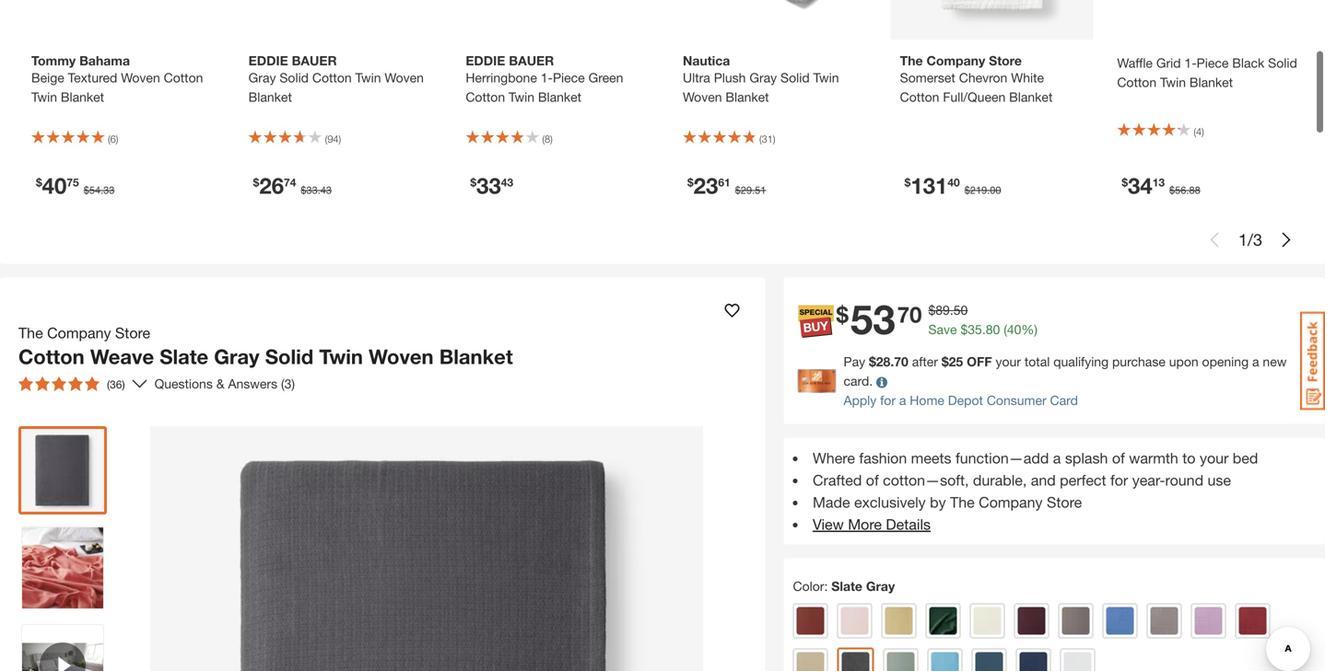Task type: vqa. For each thing, say whether or not it's contained in the screenshot.
The in the The Company Store Cotton Weave Slate Gray Solid Twin Woven Blanket
yes



Task type: describe. For each thing, give the bounding box(es) containing it.
. for 40
[[101, 184, 103, 196]]

(36) link
[[11, 370, 147, 399]]

exclusively
[[854, 494, 926, 511]]

woven inside the company store cotton weave slate gray solid twin woven blanket
[[369, 345, 434, 369]]

upon
[[1169, 354, 1199, 370]]

( for 34
[[1194, 126, 1196, 138]]

cotton inside the company store cotton weave slate gray solid twin woven blanket
[[18, 345, 85, 369]]

tommy
[[31, 53, 76, 68]]

( 31 )
[[759, 133, 775, 145]]

tommy bahama beige textured woven cotton twin blanket
[[31, 53, 203, 105]]

(36)
[[107, 378, 125, 391]]

year-
[[1132, 472, 1165, 489]]

to
[[1182, 450, 1196, 467]]

. for 131
[[987, 184, 990, 196]]

35
[[968, 322, 982, 337]]

43 inside the $ 26 74 $ 33 . 43
[[320, 184, 332, 196]]

blanket inside eddie bauer herringbone 1-piece green cotton twin blanket
[[538, 90, 582, 105]]

( for 26
[[325, 133, 327, 145]]

bauer for $
[[292, 53, 337, 68]]

apply now image
[[798, 369, 844, 394]]

blanket inside eddie bauer gray solid cotton twin woven blanket
[[248, 90, 292, 105]]

durable,
[[973, 472, 1027, 489]]

50
[[953, 303, 968, 318]]

the for cotton
[[18, 325, 43, 342]]

( 8 )
[[542, 133, 553, 145]]

56
[[1175, 184, 1186, 196]]

this is the first slide image
[[1207, 233, 1222, 248]]

blanket inside waffle grid 1-piece black solid cotton twin blanket
[[1189, 75, 1233, 90]]

25
[[949, 354, 963, 370]]

(36) button
[[11, 370, 132, 399]]

mineral gray image
[[1150, 608, 1178, 635]]

company for somerset
[[926, 53, 985, 68]]

51
[[755, 184, 766, 196]]

plush
[[714, 70, 746, 85]]

qualifying
[[1053, 354, 1109, 370]]

waffle grid 1-piece black solid cotton twin blanket
[[1117, 55, 1297, 90]]

blush image
[[841, 608, 868, 635]]

new
[[1263, 354, 1287, 370]]

color
[[793, 579, 824, 594]]

next slide image
[[1279, 233, 1294, 248]]

total
[[1025, 354, 1050, 370]]

0 horizontal spatial of
[[866, 472, 879, 489]]

white
[[1011, 70, 1044, 85]]

blanket inside the company store cotton weave slate gray solid twin woven blanket
[[439, 345, 513, 369]]

twin inside nautica ultra plush gray solid twin woven blanket
[[813, 70, 839, 85]]

ultra plush gray solid twin woven blanket image
[[674, 0, 876, 40]]

solid inside waffle grid 1-piece black solid cotton twin blanket
[[1268, 55, 1297, 71]]

fashion
[[859, 450, 907, 467]]

blanket inside the company store somerset chevron white cotton full/queen blanket
[[1009, 90, 1053, 105]]

warmth
[[1129, 450, 1178, 467]]

twin inside eddie bauer herringbone 1-piece green cotton twin blanket
[[509, 90, 534, 105]]

full/queen
[[943, 90, 1006, 105]]

a inside where fashion meets function—add a splash of warmth to your bed crafted of cotton—soft, durable, and perfect for year-round use made exclusively by the company store view more details
[[1053, 450, 1061, 467]]

&
[[216, 377, 224, 392]]

beige
[[31, 70, 64, 85]]

butterscotch image
[[885, 608, 913, 635]]

consumer
[[987, 393, 1046, 408]]

1- inside eddie bauer herringbone 1-piece green cotton twin blanket
[[541, 70, 553, 85]]

crafted
[[813, 472, 862, 489]]

view
[[813, 516, 844, 534]]

green
[[588, 70, 623, 85]]

cotton inside eddie bauer herringbone 1-piece green cotton twin blanket
[[466, 90, 505, 105]]

ultra
[[683, 70, 710, 85]]

74
[[284, 176, 296, 189]]

1 / 3
[[1238, 230, 1262, 250]]

1
[[1238, 230, 1248, 250]]

94
[[327, 133, 339, 145]]

$ 40 75 $ 54 . 33
[[36, 172, 115, 199]]

grid
[[1156, 55, 1181, 71]]

( for 40
[[108, 133, 110, 145]]

. up off
[[982, 322, 986, 337]]

23
[[694, 172, 718, 199]]

bauer for 33
[[509, 53, 554, 68]]

answers
[[228, 377, 277, 392]]

the for somerset
[[900, 53, 923, 68]]

slate inside the company store cotton weave slate gray solid twin woven blanket
[[160, 345, 208, 369]]

8
[[545, 133, 550, 145]]

cotton inside waffle grid 1-piece black solid cotton twin blanket
[[1117, 75, 1157, 90]]

store inside where fashion meets function—add a splash of warmth to your bed crafted of cotton—soft, durable, and perfect for year-round use made exclusively by the company store view more details
[[1047, 494, 1082, 511]]

61
[[718, 176, 730, 189]]

3
[[1253, 230, 1262, 250]]

cotton inside eddie bauer gray solid cotton twin woven blanket
[[312, 70, 352, 85]]

29
[[741, 184, 752, 196]]

ivory image
[[974, 608, 1001, 635]]

apply for a home depot consumer card link
[[844, 393, 1078, 408]]

solid inside the company store cotton weave slate gray solid twin woven blanket
[[265, 345, 314, 369]]

$ 131 40 $ 219 . 00
[[905, 172, 1001, 199]]

a inside your total qualifying purchase upon opening a new card.
[[1252, 354, 1259, 370]]

beige textured woven cotton twin blanket image
[[22, 0, 225, 40]]

card
[[1050, 393, 1078, 408]]

eddie for 33
[[466, 53, 505, 68]]

home
[[910, 393, 944, 408]]

) for 23
[[773, 133, 775, 145]]

where
[[813, 450, 855, 467]]

weave
[[90, 345, 154, 369]]

88
[[1189, 184, 1200, 196]]

blanket inside nautica ultra plush gray solid twin woven blanket
[[726, 90, 769, 105]]

the company store cotton weave slate gray solid twin woven blanket
[[18, 325, 513, 369]]

1 horizontal spatial of
[[1112, 450, 1125, 467]]

eddie bauer gray solid cotton twin woven blanket
[[248, 53, 424, 105]]

info image
[[876, 377, 887, 388]]

blanket inside tommy bahama beige textured woven cotton twin blanket
[[61, 90, 104, 105]]

red image
[[1239, 608, 1267, 635]]

%)
[[1021, 322, 1038, 337]]

woven inside nautica ultra plush gray solid twin woven blanket
[[683, 90, 722, 105]]

28.70
[[876, 354, 908, 370]]

twin inside waffle grid 1-piece black solid cotton twin blanket
[[1160, 75, 1186, 90]]

4
[[1196, 126, 1202, 138]]

waffle grid 1-piece black solid cotton twin blanket link
[[1117, 54, 1301, 92]]

40 inside the $ 89 . 50 save $ 35 . 80 ( 40 %)
[[1007, 322, 1021, 337]]

feedback link image
[[1300, 311, 1325, 411]]

twin inside tommy bahama beige textured woven cotton twin blanket
[[31, 90, 57, 105]]

solid inside eddie bauer gray solid cotton twin woven blanket
[[280, 70, 309, 85]]

made
[[813, 494, 850, 511]]

twin inside eddie bauer gray solid cotton twin woven blanket
[[355, 70, 381, 85]]

bahama
[[79, 53, 130, 68]]

nautica
[[683, 53, 730, 68]]

13
[[1152, 176, 1165, 189]]

43 inside $ 33 43
[[501, 176, 513, 189]]

splash
[[1065, 450, 1108, 467]]

the company store bed blankets ko33 t slt gray 64.0 image
[[22, 430, 103, 512]]



Task type: locate. For each thing, give the bounding box(es) containing it.
. right 74
[[318, 184, 320, 196]]

2 vertical spatial the
[[950, 494, 975, 511]]

eddie inside eddie bauer gray solid cotton twin woven blanket
[[248, 53, 288, 68]]

1 horizontal spatial 1-
[[1184, 55, 1197, 71]]

2 horizontal spatial 40
[[1007, 322, 1021, 337]]

$ 23 61 $ 29 . 51
[[687, 172, 766, 199]]

$ 26 74 $ 33 . 43
[[253, 172, 332, 199]]

2 vertical spatial a
[[1053, 450, 1061, 467]]

store up weave
[[115, 325, 150, 342]]

cotton inside the company store somerset chevron white cotton full/queen blanket
[[900, 90, 939, 105]]

the inside the company store cotton weave slate gray solid twin woven blanket
[[18, 325, 43, 342]]

6
[[110, 133, 116, 145]]

33 inside the $ 40 75 $ 54 . 33
[[103, 184, 115, 196]]

a left new
[[1252, 354, 1259, 370]]

1 vertical spatial your
[[1200, 450, 1229, 467]]

. for 34
[[1186, 184, 1189, 196]]

depot
[[948, 393, 983, 408]]

. inside $ 23 61 $ 29 . 51
[[752, 184, 755, 196]]

$ inside $ 33 43
[[470, 176, 476, 189]]

0 horizontal spatial 40
[[42, 172, 67, 199]]

black
[[1232, 55, 1265, 71]]

34
[[1128, 172, 1152, 199]]

a
[[1252, 354, 1259, 370], [899, 393, 906, 408], [1053, 450, 1061, 467]]

75
[[67, 176, 79, 189]]

the right the by
[[950, 494, 975, 511]]

1 horizontal spatial piece
[[1197, 55, 1229, 71]]

0 horizontal spatial store
[[115, 325, 150, 342]]

and
[[1031, 472, 1056, 489]]

dark green image
[[929, 608, 957, 635]]

0 horizontal spatial bauer
[[292, 53, 337, 68]]

. inside the $ 40 75 $ 54 . 33
[[101, 184, 103, 196]]

( up the $ 26 74 $ 33 . 43
[[325, 133, 327, 145]]

bed
[[1233, 450, 1258, 467]]

. for 26
[[318, 184, 320, 196]]

( for 23
[[759, 133, 762, 145]]

marine blue image
[[1106, 608, 1134, 635]]

. inside $ 34 13 $ 56 . 88
[[1186, 184, 1189, 196]]

opening
[[1202, 354, 1249, 370]]

eddie inside eddie bauer herringbone 1-piece green cotton twin blanket
[[466, 53, 505, 68]]

cotton up 5 stars image
[[18, 345, 85, 369]]

31
[[762, 133, 773, 145]]

. up save
[[950, 303, 953, 318]]

54
[[89, 184, 101, 196]]

( down eddie bauer herringbone 1-piece green cotton twin blanket
[[542, 133, 545, 145]]

0 vertical spatial slate
[[160, 345, 208, 369]]

store
[[989, 53, 1022, 68], [115, 325, 150, 342], [1047, 494, 1082, 511]]

textured
[[68, 70, 117, 85]]

$ 34 13 $ 56 . 88
[[1122, 172, 1200, 199]]

pale lilac image
[[1195, 608, 1222, 635]]

of
[[1112, 450, 1125, 467], [866, 472, 879, 489]]

the up somerset in the right top of the page
[[900, 53, 923, 68]]

auburn image
[[797, 608, 824, 635]]

view more details link
[[813, 516, 931, 534]]

1 horizontal spatial bauer
[[509, 53, 554, 68]]

. right 131
[[987, 184, 990, 196]]

( up the $ 40 75 $ 54 . 33
[[108, 133, 110, 145]]

store for chevron
[[989, 53, 1022, 68]]

$ 89 . 50 save $ 35 . 80 ( 40 %)
[[928, 303, 1038, 337]]

piece left the green
[[553, 70, 585, 85]]

1 vertical spatial company
[[47, 325, 111, 342]]

cotton down herringbone
[[466, 90, 505, 105]]

bauer up herringbone
[[509, 53, 554, 68]]

1 horizontal spatial a
[[1053, 450, 1061, 467]]

gray inside eddie bauer gray solid cotton twin woven blanket
[[248, 70, 276, 85]]

company up chevron
[[926, 53, 985, 68]]

save
[[928, 322, 957, 337]]

bauer inside eddie bauer gray solid cotton twin woven blanket
[[292, 53, 337, 68]]

0 vertical spatial the
[[900, 53, 923, 68]]

40 left 54
[[42, 172, 67, 199]]

0 horizontal spatial 33
[[103, 184, 115, 196]]

( 94 )
[[325, 133, 341, 145]]

0 horizontal spatial slate
[[160, 345, 208, 369]]

53
[[850, 295, 895, 343]]

0 horizontal spatial 43
[[320, 184, 332, 196]]

219
[[970, 184, 987, 196]]

2 vertical spatial store
[[1047, 494, 1082, 511]]

0 horizontal spatial a
[[899, 393, 906, 408]]

) down nautica ultra plush gray solid twin woven blanket at the right
[[773, 133, 775, 145]]

0 vertical spatial of
[[1112, 450, 1125, 467]]

merlot image
[[1018, 608, 1045, 635]]

1 vertical spatial of
[[866, 472, 879, 489]]

0 vertical spatial for
[[880, 393, 896, 408]]

6015892936001 image
[[22, 626, 103, 672]]

$ inside $ 53 70
[[836, 301, 849, 328]]

1 vertical spatial the
[[18, 325, 43, 342]]

your inside where fashion meets function—add a splash of warmth to your bed crafted of cotton—soft, durable, and perfect for year-round use made exclusively by the company store view more details
[[1200, 450, 1229, 467]]

1 horizontal spatial the
[[900, 53, 923, 68]]

for left year-
[[1110, 472, 1128, 489]]

meets
[[911, 450, 951, 467]]

1 vertical spatial store
[[115, 325, 150, 342]]

bauer up 94
[[292, 53, 337, 68]]

woven inside tommy bahama beige textured woven cotton twin blanket
[[121, 70, 160, 85]]

/
[[1248, 230, 1253, 250]]

your left total
[[996, 354, 1021, 370]]

store inside the company store somerset chevron white cotton full/queen blanket
[[989, 53, 1022, 68]]

eddie bauer herringbone 1-piece green cotton twin blanket
[[466, 53, 623, 105]]

) for 34
[[1202, 126, 1204, 138]]

. right 61 at the top right of page
[[752, 184, 755, 196]]

card.
[[844, 374, 873, 389]]

details
[[886, 516, 931, 534]]

(
[[1194, 126, 1196, 138], [108, 133, 110, 145], [325, 133, 327, 145], [542, 133, 545, 145], [759, 133, 762, 145], [1004, 322, 1007, 337]]

questions
[[154, 377, 213, 392]]

. right 75
[[101, 184, 103, 196]]

43
[[501, 176, 513, 189], [320, 184, 332, 196]]

) down waffle grid 1-piece black solid cotton twin blanket link
[[1202, 126, 1204, 138]]

piece left black
[[1197, 55, 1229, 71]]

gray inside the company store cotton weave slate gray solid twin woven blanket
[[214, 345, 259, 369]]

the company store somerset chevron white cotton full/queen blanket
[[900, 53, 1053, 105]]

company inside the company store cotton weave slate gray solid twin woven blanket
[[47, 325, 111, 342]]

2 eddie from the left
[[466, 53, 505, 68]]

mocha image
[[1062, 608, 1090, 635]]

0 horizontal spatial piece
[[553, 70, 585, 85]]

( 6 )
[[108, 133, 118, 145]]

40 right 80
[[1007, 322, 1021, 337]]

a left home
[[899, 393, 906, 408]]

33
[[476, 172, 501, 199], [103, 184, 115, 196], [306, 184, 318, 196]]

piece inside waffle grid 1-piece black solid cotton twin blanket
[[1197, 55, 1229, 71]]

cotton down 'beige textured woven cotton twin blanket' image
[[164, 70, 203, 85]]

cotton inside tommy bahama beige textured woven cotton twin blanket
[[164, 70, 203, 85]]

26
[[259, 172, 284, 199]]

1 vertical spatial slate
[[831, 579, 862, 594]]

cotton down waffle
[[1117, 75, 1157, 90]]

0 horizontal spatial your
[[996, 354, 1021, 370]]

0 horizontal spatial the
[[18, 325, 43, 342]]

nautica ultra plush gray solid twin woven blanket
[[683, 53, 839, 105]]

by
[[930, 494, 946, 511]]

( 4 )
[[1194, 126, 1204, 138]]

company
[[926, 53, 985, 68], [47, 325, 111, 342], [979, 494, 1043, 511]]

of right 'splash'
[[1112, 450, 1125, 467]]

2 horizontal spatial a
[[1252, 354, 1259, 370]]

2 horizontal spatial the
[[950, 494, 975, 511]]

0 vertical spatial a
[[1252, 354, 1259, 370]]

40 left 219
[[948, 176, 960, 189]]

the up 5 stars image
[[18, 325, 43, 342]]

00
[[990, 184, 1001, 196]]

1 horizontal spatial your
[[1200, 450, 1229, 467]]

1 vertical spatial for
[[1110, 472, 1128, 489]]

where fashion meets function—add a splash of warmth to your bed crafted of cotton—soft, durable, and perfect for year-round use made exclusively by the company store view more details
[[813, 450, 1258, 534]]

1 horizontal spatial eddie
[[466, 53, 505, 68]]

pay
[[844, 354, 865, 370]]

0 horizontal spatial for
[[880, 393, 896, 408]]

questions & answers (3)
[[154, 377, 295, 392]]

after
[[912, 354, 938, 370]]

cotton down somerset in the right top of the page
[[900, 90, 939, 105]]

pay $ 28.70 after $ 25 off
[[844, 354, 992, 370]]

0 vertical spatial company
[[926, 53, 985, 68]]

slate right the :
[[831, 579, 862, 594]]

the company store bed blankets ko33 t slt gray e1.1 image
[[22, 528, 103, 609]]

chevron
[[959, 70, 1007, 85]]

1 bauer from the left
[[292, 53, 337, 68]]

store inside the company store cotton weave slate gray solid twin woven blanket
[[115, 325, 150, 342]]

( right 80
[[1004, 322, 1007, 337]]

) down eddie bauer herringbone 1-piece green cotton twin blanket
[[550, 133, 553, 145]]

use
[[1208, 472, 1231, 489]]

your inside your total qualifying purchase upon opening a new card.
[[996, 354, 1021, 370]]

) for 26
[[339, 133, 341, 145]]

the inside where fashion meets function—add a splash of warmth to your bed crafted of cotton—soft, durable, and perfect for year-round use made exclusively by the company store view more details
[[950, 494, 975, 511]]

2 vertical spatial company
[[979, 494, 1043, 511]]

waffle
[[1117, 55, 1153, 71]]

company for cotton
[[47, 325, 111, 342]]

( up 88 at the right top of page
[[1194, 126, 1196, 138]]

1- inside waffle grid 1-piece black solid cotton twin blanket
[[1184, 55, 1197, 71]]

1- right herringbone
[[541, 70, 553, 85]]

somerset
[[900, 70, 955, 85]]

) for 40
[[116, 133, 118, 145]]

1- right grid
[[1184, 55, 1197, 71]]

the company store link
[[18, 322, 158, 344]]

1 horizontal spatial store
[[989, 53, 1022, 68]]

cotton—soft,
[[883, 472, 969, 489]]

for inside where fashion meets function—add a splash of warmth to your bed crafted of cotton—soft, durable, and perfect for year-round use made exclusively by the company store view more details
[[1110, 472, 1128, 489]]

cotton up 94
[[312, 70, 352, 85]]

bauer inside eddie bauer herringbone 1-piece green cotton twin blanket
[[509, 53, 554, 68]]

your up use
[[1200, 450, 1229, 467]]

solid inside nautica ultra plush gray solid twin woven blanket
[[781, 70, 810, 85]]

round
[[1165, 472, 1203, 489]]

70
[[897, 301, 922, 328]]

1 horizontal spatial slate
[[831, 579, 862, 594]]

1 horizontal spatial for
[[1110, 472, 1128, 489]]

of down fashion on the bottom of the page
[[866, 472, 879, 489]]

) down eddie bauer gray solid cotton twin woven blanket
[[339, 133, 341, 145]]

0 horizontal spatial eddie
[[248, 53, 288, 68]]

(3)
[[281, 377, 295, 392]]

1 vertical spatial a
[[899, 393, 906, 408]]

1 horizontal spatial 40
[[948, 176, 960, 189]]

slate up questions
[[160, 345, 208, 369]]

company inside the company store somerset chevron white cotton full/queen blanket
[[926, 53, 985, 68]]

company down durable,
[[979, 494, 1043, 511]]

for down info icon
[[880, 393, 896, 408]]

. inside $ 131 40 $ 219 . 00
[[987, 184, 990, 196]]

eddie
[[248, 53, 288, 68], [466, 53, 505, 68]]

off
[[967, 354, 992, 370]]

apply
[[844, 393, 877, 408]]

5 stars image
[[18, 377, 100, 392]]

a up and
[[1053, 450, 1061, 467]]

company inside where fashion meets function—add a splash of warmth to your bed crafted of cotton—soft, durable, and perfect for year-round use made exclusively by the company store view more details
[[979, 494, 1043, 511]]

your total qualifying purchase upon opening a new card.
[[844, 354, 1287, 389]]

eddie for $
[[248, 53, 288, 68]]

( up 51
[[759, 133, 762, 145]]

0 horizontal spatial 1-
[[541, 70, 553, 85]]

89
[[936, 303, 950, 318]]

80
[[986, 322, 1000, 337]]

woven inside eddie bauer gray solid cotton twin woven blanket
[[385, 70, 424, 85]]

1 horizontal spatial 43
[[501, 176, 513, 189]]

40 inside $ 131 40 $ 219 . 00
[[948, 176, 960, 189]]

gray inside nautica ultra plush gray solid twin woven blanket
[[749, 70, 777, 85]]

somerset chevron white cotton full/queen blanket image
[[891, 0, 1093, 40]]

store up chevron
[[989, 53, 1022, 68]]

. for 23
[[752, 184, 755, 196]]

0 vertical spatial store
[[989, 53, 1022, 68]]

store down perfect in the right of the page
[[1047, 494, 1082, 511]]

) down tommy bahama beige textured woven cotton twin blanket
[[116, 133, 118, 145]]

2 horizontal spatial store
[[1047, 494, 1082, 511]]

the inside the company store somerset chevron white cotton full/queen blanket
[[900, 53, 923, 68]]

0 vertical spatial your
[[996, 354, 1021, 370]]

company up weave
[[47, 325, 111, 342]]

( inside the $ 89 . 50 save $ 35 . 80 ( 40 %)
[[1004, 322, 1007, 337]]

herringbone
[[466, 70, 537, 85]]

twin inside the company store cotton weave slate gray solid twin woven blanket
[[319, 345, 363, 369]]

2 bauer from the left
[[509, 53, 554, 68]]

1 eddie from the left
[[248, 53, 288, 68]]

33 inside the $ 26 74 $ 33 . 43
[[306, 184, 318, 196]]

1 horizontal spatial 33
[[306, 184, 318, 196]]

cotton
[[164, 70, 203, 85], [312, 70, 352, 85], [1117, 75, 1157, 90], [466, 90, 505, 105], [900, 90, 939, 105], [18, 345, 85, 369]]

piece inside eddie bauer herringbone 1-piece green cotton twin blanket
[[553, 70, 585, 85]]

. inside the $ 26 74 $ 33 . 43
[[318, 184, 320, 196]]

color : slate gray
[[793, 579, 895, 594]]

. right 13 on the top right of page
[[1186, 184, 1189, 196]]

store for weave
[[115, 325, 150, 342]]

$ 33 43
[[470, 172, 513, 199]]

blanket
[[1189, 75, 1233, 90], [61, 90, 104, 105], [248, 90, 292, 105], [538, 90, 582, 105], [726, 90, 769, 105], [1009, 90, 1053, 105], [439, 345, 513, 369]]

slate
[[160, 345, 208, 369], [831, 579, 862, 594]]

gray
[[248, 70, 276, 85], [749, 70, 777, 85], [214, 345, 259, 369], [866, 579, 895, 594]]

2 horizontal spatial 33
[[476, 172, 501, 199]]

apply for a home depot consumer card
[[844, 393, 1078, 408]]



